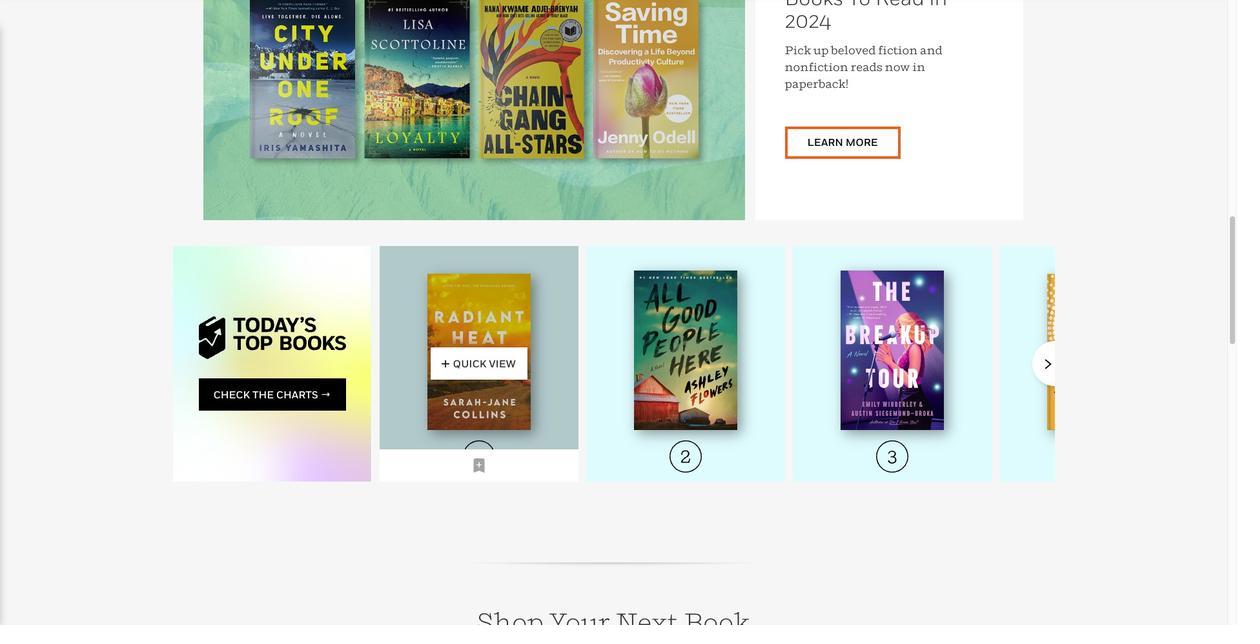 Task type: locate. For each thing, give the bounding box(es) containing it.
book cover image
[[634, 271, 737, 430], [841, 271, 944, 430], [427, 274, 531, 430], [1047, 274, 1151, 430]]

charts
[[276, 388, 318, 401]]

paperback!
[[785, 77, 849, 90]]

pick
[[785, 43, 812, 57]]

check
[[213, 388, 250, 401]]

quick view
[[453, 357, 516, 370]]

reads
[[851, 60, 883, 74]]

in
[[913, 60, 926, 74]]

learn more link
[[785, 127, 901, 159]]

now
[[885, 60, 911, 74]]

and
[[921, 43, 943, 57]]

check the charts → link
[[199, 379, 346, 411]]

more
[[846, 136, 878, 149]]

check the charts →
[[213, 388, 331, 401]]

new paperback books to read in 2024 image
[[203, 0, 745, 220]]

pick up beloved fiction and nonfiction reads now in paperback!
[[785, 43, 943, 90]]

up
[[814, 43, 829, 57]]



Task type: vqa. For each thing, say whether or not it's contained in the screenshot.
Shop Your Next Book
no



Task type: describe. For each thing, give the bounding box(es) containing it.
today's top books image
[[199, 317, 346, 359]]

learn
[[808, 136, 844, 149]]

nonfiction
[[785, 60, 849, 74]]

→
[[321, 388, 331, 401]]

beloved
[[831, 43, 876, 57]]

3 image
[[876, 440, 909, 473]]

1 image
[[463, 440, 495, 473]]

learn more
[[808, 136, 878, 149]]

quick
[[453, 357, 487, 370]]

view
[[489, 357, 516, 370]]

the
[[253, 388, 274, 401]]

fiction
[[879, 43, 918, 57]]

2 image
[[670, 440, 702, 473]]



